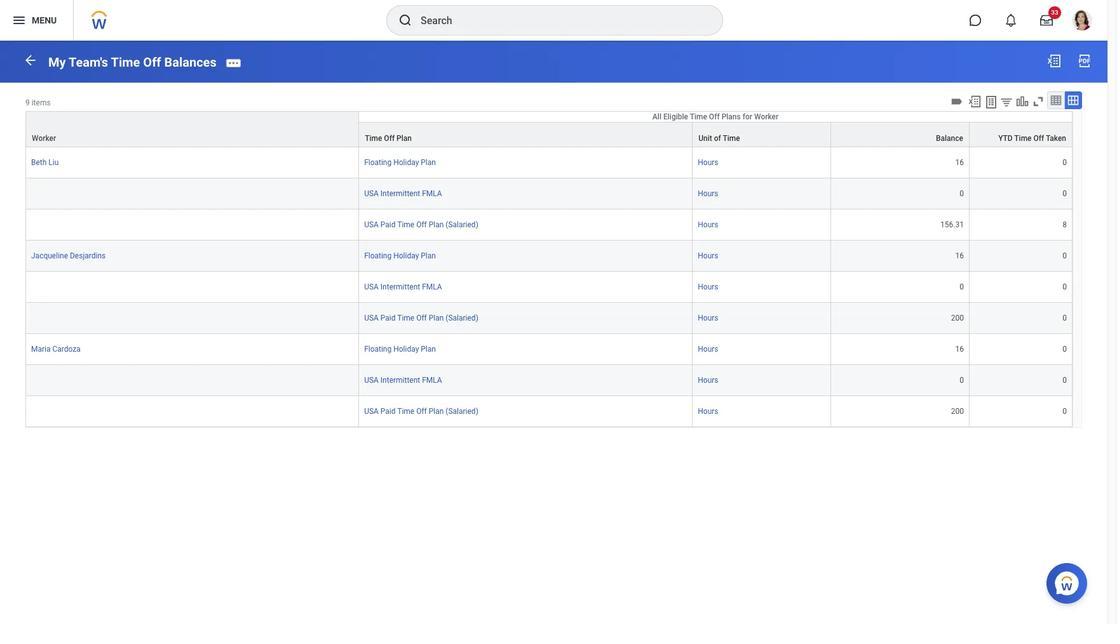 Task type: describe. For each thing, give the bounding box(es) containing it.
8 row from the top
[[25, 303, 1073, 334]]

hours link for 156.31 usa paid time off plan  (salaried) link
[[698, 218, 719, 229]]

fullscreen image
[[1032, 95, 1046, 109]]

worker inside the worker popup button
[[32, 134, 56, 143]]

9
[[25, 98, 30, 107]]

cardoza
[[52, 345, 81, 354]]

hours link for 200's usa paid time off plan  (salaried) link
[[698, 311, 719, 323]]

holiday for beth liu
[[394, 158, 419, 167]]

4 hours from the top
[[698, 252, 719, 261]]

tag image
[[951, 95, 965, 109]]

3 hours from the top
[[698, 220, 719, 229]]

3 usa intermittent fmla link from the top
[[364, 374, 442, 385]]

export to worksheets image
[[984, 95, 999, 110]]

my
[[48, 55, 66, 70]]

profile logan mcneil image
[[1073, 10, 1093, 33]]

6 usa from the top
[[364, 407, 379, 416]]

1 usa from the top
[[364, 189, 379, 198]]

11 row from the top
[[25, 397, 1073, 428]]

worker inside all eligible time off plans for worker "popup button"
[[755, 112, 779, 121]]

team's
[[69, 55, 108, 70]]

7 hours from the top
[[698, 345, 719, 354]]

paid for 156.31
[[381, 220, 396, 229]]

9 hours link from the top
[[698, 405, 719, 416]]

floating for jacqueline desjardins
[[364, 252, 392, 261]]

expand table image
[[1068, 94, 1080, 107]]

usa paid time off plan  (salaried) for 200
[[364, 314, 479, 323]]

fmla for first usa intermittent fmla link from the top of the the my team's time off balances "main content"
[[422, 189, 442, 198]]

7 row from the top
[[25, 272, 1073, 303]]

(salaried) for 156.31
[[446, 220, 479, 229]]

ytd
[[999, 134, 1013, 143]]

1 200 from the top
[[952, 314, 964, 323]]

floating for beth liu
[[364, 158, 392, 167]]

jacqueline
[[31, 252, 68, 261]]

cell for third usa intermittent fmla link from the top
[[25, 365, 359, 397]]

Search Workday  search field
[[421, 6, 697, 34]]

9 items
[[25, 98, 51, 107]]

time off plan button
[[359, 123, 693, 147]]

cell for 200's usa paid time off plan  (salaried) link
[[25, 303, 359, 334]]

hours link for floating holiday plan link for beth liu
[[698, 156, 719, 167]]

balance
[[937, 134, 964, 143]]

row containing all eligible time off plans for worker
[[25, 111, 1073, 147]]

8
[[1063, 220, 1068, 229]]

maria cardoza link
[[31, 343, 81, 354]]

floating holiday plan for jacqueline desjardins
[[364, 252, 436, 261]]

all
[[653, 112, 662, 121]]

row containing jacqueline desjardins
[[25, 241, 1073, 272]]

3 usa paid time off plan  (salaried) from the top
[[364, 407, 479, 416]]

4 row from the top
[[25, 179, 1073, 210]]

holiday for maria cardoza
[[394, 345, 419, 354]]

beth
[[31, 158, 47, 167]]

eligible
[[664, 112, 689, 121]]

5 row from the top
[[25, 210, 1073, 241]]

cell for first usa intermittent fmla link from the top of the the my team's time off balances "main content"
[[25, 179, 359, 210]]

my team's time off balances
[[48, 55, 217, 70]]

maria
[[31, 345, 51, 354]]

usa intermittent fmla for 2nd usa intermittent fmla link from the bottom of the the my team's time off balances "main content"
[[364, 283, 442, 292]]

menu button
[[0, 0, 73, 41]]

16 for beth liu
[[956, 158, 964, 167]]

2 200 from the top
[[952, 407, 964, 416]]

balance button
[[832, 123, 970, 147]]

export to excel image
[[968, 95, 982, 109]]

all eligible time off plans for worker button
[[359, 112, 1073, 122]]

off inside "popup button"
[[709, 112, 720, 121]]

2 usa intermittent fmla link from the top
[[364, 280, 442, 292]]

usa intermittent fmla for third usa intermittent fmla link from the top
[[364, 376, 442, 385]]

hours link for jacqueline desjardins floating holiday plan link
[[698, 249, 719, 261]]

jacqueline desjardins link
[[31, 249, 106, 261]]

intermittent for third usa intermittent fmla link from the top
[[381, 376, 420, 385]]

4 usa from the top
[[364, 314, 379, 323]]

6 hours from the top
[[698, 314, 719, 323]]

usa intermittent fmla for first usa intermittent fmla link from the top of the the my team's time off balances "main content"
[[364, 189, 442, 198]]

toolbar inside the my team's time off balances "main content"
[[949, 91, 1083, 111]]

worker button
[[26, 112, 359, 147]]

8 hours from the top
[[698, 376, 719, 385]]

time inside "popup button"
[[690, 112, 708, 121]]

usa paid time off plan  (salaried) for 156.31
[[364, 220, 479, 229]]

export to excel image
[[1047, 53, 1062, 69]]

floating for maria cardoza
[[364, 345, 392, 354]]

all eligible time off plans for worker
[[653, 112, 779, 121]]

fmla for 2nd usa intermittent fmla link from the bottom of the the my team's time off balances "main content"
[[422, 283, 442, 292]]

33 button
[[1033, 6, 1062, 34]]

floating holiday plan for maria cardoza
[[364, 345, 436, 354]]



Task type: locate. For each thing, give the bounding box(es) containing it.
1 paid from the top
[[381, 220, 396, 229]]

1 16 from the top
[[956, 158, 964, 167]]

usa paid time off plan  (salaried) link for 200
[[364, 311, 479, 323]]

previous page image
[[23, 53, 38, 68]]

6 cell from the top
[[25, 397, 359, 428]]

worker
[[755, 112, 779, 121], [32, 134, 56, 143]]

2 usa paid time off plan  (salaried) link from the top
[[364, 311, 479, 323]]

hours link for maria cardoza floating holiday plan link
[[698, 343, 719, 354]]

menu
[[32, 15, 57, 25]]

maria cardoza
[[31, 345, 81, 354]]

10 row from the top
[[25, 365, 1073, 397]]

beth liu
[[31, 158, 59, 167]]

2 holiday from the top
[[394, 252, 419, 261]]

200
[[952, 314, 964, 323], [952, 407, 964, 416]]

3 floating holiday plan from the top
[[364, 345, 436, 354]]

0
[[1063, 158, 1068, 167], [960, 189, 964, 198], [1063, 189, 1068, 198], [1063, 252, 1068, 261], [960, 283, 964, 292], [1063, 283, 1068, 292], [1063, 314, 1068, 323], [1063, 345, 1068, 354], [960, 376, 964, 385], [1063, 376, 1068, 385], [1063, 407, 1068, 416]]

3 floating holiday plan link from the top
[[364, 343, 436, 354]]

balances
[[164, 55, 217, 70]]

3 fmla from the top
[[422, 376, 442, 385]]

taken
[[1046, 134, 1067, 143]]

3 row from the top
[[25, 147, 1073, 179]]

fmla
[[422, 189, 442, 198], [422, 283, 442, 292], [422, 376, 442, 385]]

row containing beth liu
[[25, 147, 1073, 179]]

0 vertical spatial usa intermittent fmla link
[[364, 187, 442, 198]]

5 cell from the top
[[25, 365, 359, 397]]

4 cell from the top
[[25, 303, 359, 334]]

2 16 from the top
[[956, 252, 964, 261]]

1 hours link from the top
[[698, 156, 719, 167]]

1 vertical spatial paid
[[381, 314, 396, 323]]

16
[[956, 158, 964, 167], [956, 252, 964, 261], [956, 345, 964, 354]]

6 hours link from the top
[[698, 311, 719, 323]]

2 usa from the top
[[364, 220, 379, 229]]

2 floating from the top
[[364, 252, 392, 261]]

1 vertical spatial intermittent
[[381, 283, 420, 292]]

row containing time off plan
[[25, 122, 1073, 147]]

5 hours from the top
[[698, 283, 719, 292]]

3 floating from the top
[[364, 345, 392, 354]]

2 vertical spatial usa paid time off plan  (salaried)
[[364, 407, 479, 416]]

ytd time off taken button
[[970, 123, 1073, 147]]

1 holiday from the top
[[394, 158, 419, 167]]

usa intermittent fmla
[[364, 189, 442, 198], [364, 283, 442, 292], [364, 376, 442, 385]]

0 vertical spatial usa paid time off plan  (salaried) link
[[364, 218, 479, 229]]

2 vertical spatial usa intermittent fmla
[[364, 376, 442, 385]]

view printable version (pdf) image
[[1078, 53, 1093, 69]]

plan inside popup button
[[397, 134, 412, 143]]

6 row from the top
[[25, 241, 1073, 272]]

0 vertical spatial fmla
[[422, 189, 442, 198]]

2 row from the top
[[25, 122, 1073, 147]]

for
[[743, 112, 753, 121]]

1 floating holiday plan from the top
[[364, 158, 436, 167]]

1 vertical spatial holiday
[[394, 252, 419, 261]]

0 vertical spatial worker
[[755, 112, 779, 121]]

0 vertical spatial holiday
[[394, 158, 419, 167]]

1 vertical spatial fmla
[[422, 283, 442, 292]]

cell
[[25, 179, 359, 210], [25, 210, 359, 241], [25, 272, 359, 303], [25, 303, 359, 334], [25, 365, 359, 397], [25, 397, 359, 428]]

9 hours from the top
[[698, 407, 719, 416]]

1 usa intermittent fmla link from the top
[[364, 187, 442, 198]]

holiday for jacqueline desjardins
[[394, 252, 419, 261]]

jacqueline desjardins
[[31, 252, 106, 261]]

unit
[[699, 134, 713, 143]]

1 vertical spatial floating
[[364, 252, 392, 261]]

1 vertical spatial worker
[[32, 134, 56, 143]]

1 vertical spatial usa intermittent fmla
[[364, 283, 442, 292]]

1 (salaried) from the top
[[446, 220, 479, 229]]

0 vertical spatial floating holiday plan
[[364, 158, 436, 167]]

cell for 156.31 usa paid time off plan  (salaried) link
[[25, 210, 359, 241]]

cell for 2nd usa intermittent fmla link from the bottom of the the my team's time off balances "main content"
[[25, 272, 359, 303]]

hours
[[698, 158, 719, 167], [698, 189, 719, 198], [698, 220, 719, 229], [698, 252, 719, 261], [698, 283, 719, 292], [698, 314, 719, 323], [698, 345, 719, 354], [698, 376, 719, 385], [698, 407, 719, 416]]

5 hours link from the top
[[698, 280, 719, 292]]

3 intermittent from the top
[[381, 376, 420, 385]]

0 vertical spatial usa intermittent fmla
[[364, 189, 442, 198]]

16 for jacqueline desjardins
[[956, 252, 964, 261]]

0 vertical spatial floating holiday plan link
[[364, 156, 436, 167]]

worker up the unit of time popup button
[[755, 112, 779, 121]]

my team's time off balances link
[[48, 55, 217, 70]]

intermittent
[[381, 189, 420, 198], [381, 283, 420, 292], [381, 376, 420, 385]]

2 cell from the top
[[25, 210, 359, 241]]

0 vertical spatial 16
[[956, 158, 964, 167]]

1 usa intermittent fmla from the top
[[364, 189, 442, 198]]

1 vertical spatial (salaried)
[[446, 314, 479, 323]]

usa intermittent fmla link
[[364, 187, 442, 198], [364, 280, 442, 292], [364, 374, 442, 385]]

1 vertical spatial usa paid time off plan  (salaried)
[[364, 314, 479, 323]]

usa paid time off plan  (salaried)
[[364, 220, 479, 229], [364, 314, 479, 323], [364, 407, 479, 416]]

floating
[[364, 158, 392, 167], [364, 252, 392, 261], [364, 345, 392, 354]]

16 for maria cardoza
[[956, 345, 964, 354]]

table image
[[1050, 94, 1063, 107]]

1 hours from the top
[[698, 158, 719, 167]]

2 usa intermittent fmla from the top
[[364, 283, 442, 292]]

0 vertical spatial intermittent
[[381, 189, 420, 198]]

items
[[32, 98, 51, 107]]

intermittent for first usa intermittent fmla link from the top of the the my team's time off balances "main content"
[[381, 189, 420, 198]]

liu
[[49, 158, 59, 167]]

1 vertical spatial floating holiday plan
[[364, 252, 436, 261]]

off
[[143, 55, 161, 70], [709, 112, 720, 121], [384, 134, 395, 143], [1034, 134, 1045, 143], [417, 220, 427, 229], [417, 314, 427, 323], [417, 407, 427, 416]]

1 horizontal spatial worker
[[755, 112, 779, 121]]

hours link for first usa intermittent fmla link from the top of the the my team's time off balances "main content"
[[698, 187, 719, 198]]

1 fmla from the top
[[422, 189, 442, 198]]

3 hours link from the top
[[698, 218, 719, 229]]

floating holiday plan for beth liu
[[364, 158, 436, 167]]

paid for 200
[[381, 314, 396, 323]]

of
[[715, 134, 722, 143]]

1 vertical spatial floating holiday plan link
[[364, 249, 436, 261]]

2 paid from the top
[[381, 314, 396, 323]]

2 floating holiday plan from the top
[[364, 252, 436, 261]]

time off plan
[[365, 134, 412, 143]]

2 (salaried) from the top
[[446, 314, 479, 323]]

row containing maria cardoza
[[25, 334, 1073, 365]]

usa
[[364, 189, 379, 198], [364, 220, 379, 229], [364, 283, 379, 292], [364, 314, 379, 323], [364, 376, 379, 385], [364, 407, 379, 416]]

3 usa intermittent fmla from the top
[[364, 376, 442, 385]]

2 usa paid time off plan  (salaried) from the top
[[364, 314, 479, 323]]

floating holiday plan link for beth liu
[[364, 156, 436, 167]]

2 vertical spatial floating holiday plan
[[364, 345, 436, 354]]

floating holiday plan
[[364, 158, 436, 167], [364, 252, 436, 261], [364, 345, 436, 354]]

(salaried)
[[446, 220, 479, 229], [446, 314, 479, 323], [446, 407, 479, 416]]

8 hours link from the top
[[698, 374, 719, 385]]

1 floating from the top
[[364, 158, 392, 167]]

(salaried) for 200
[[446, 314, 479, 323]]

2 hours from the top
[[698, 189, 719, 198]]

worker up beth liu link
[[32, 134, 56, 143]]

beth liu link
[[31, 156, 59, 167]]

justify image
[[11, 13, 27, 28]]

holiday
[[394, 158, 419, 167], [394, 252, 419, 261], [394, 345, 419, 354]]

2 hours link from the top
[[698, 187, 719, 198]]

156.31
[[941, 220, 964, 229]]

select to filter grid data image
[[1000, 95, 1014, 109]]

expand/collapse chart image
[[1016, 95, 1030, 109]]

4 hours link from the top
[[698, 249, 719, 261]]

hours link for 2nd usa intermittent fmla link from the bottom of the the my team's time off balances "main content"
[[698, 280, 719, 292]]

3 cell from the top
[[25, 272, 359, 303]]

time
[[111, 55, 140, 70], [690, 112, 708, 121], [365, 134, 382, 143], [723, 134, 741, 143], [1015, 134, 1032, 143], [398, 220, 415, 229], [398, 314, 415, 323], [398, 407, 415, 416]]

toolbar
[[949, 91, 1083, 111]]

2 vertical spatial usa paid time off plan  (salaried) link
[[364, 405, 479, 416]]

plan
[[397, 134, 412, 143], [421, 158, 436, 167], [429, 220, 444, 229], [421, 252, 436, 261], [429, 314, 444, 323], [421, 345, 436, 354], [429, 407, 444, 416]]

1 floating holiday plan link from the top
[[364, 156, 436, 167]]

unit of time
[[699, 134, 741, 143]]

3 (salaried) from the top
[[446, 407, 479, 416]]

1 usa paid time off plan  (salaried) link from the top
[[364, 218, 479, 229]]

1 vertical spatial 200
[[952, 407, 964, 416]]

3 16 from the top
[[956, 345, 964, 354]]

0 vertical spatial floating
[[364, 158, 392, 167]]

2 fmla from the top
[[422, 283, 442, 292]]

hours link for third usa intermittent fmla link from the top
[[698, 374, 719, 385]]

paid
[[381, 220, 396, 229], [381, 314, 396, 323], [381, 407, 396, 416]]

1 cell from the top
[[25, 179, 359, 210]]

2 vertical spatial holiday
[[394, 345, 419, 354]]

1 usa paid time off plan  (salaried) from the top
[[364, 220, 479, 229]]

1 vertical spatial 16
[[956, 252, 964, 261]]

0 vertical spatial usa paid time off plan  (salaried)
[[364, 220, 479, 229]]

1 row from the top
[[25, 111, 1073, 147]]

2 vertical spatial fmla
[[422, 376, 442, 385]]

hours link
[[698, 156, 719, 167], [698, 187, 719, 198], [698, 218, 719, 229], [698, 249, 719, 261], [698, 280, 719, 292], [698, 311, 719, 323], [698, 343, 719, 354], [698, 374, 719, 385], [698, 405, 719, 416]]

1 vertical spatial usa intermittent fmla link
[[364, 280, 442, 292]]

1 intermittent from the top
[[381, 189, 420, 198]]

row
[[25, 111, 1073, 147], [25, 122, 1073, 147], [25, 147, 1073, 179], [25, 179, 1073, 210], [25, 210, 1073, 241], [25, 241, 1073, 272], [25, 272, 1073, 303], [25, 303, 1073, 334], [25, 334, 1073, 365], [25, 365, 1073, 397], [25, 397, 1073, 428]]

inbox large image
[[1041, 14, 1054, 27]]

3 paid from the top
[[381, 407, 396, 416]]

unit of time button
[[693, 123, 831, 147]]

0 vertical spatial 200
[[952, 314, 964, 323]]

ytd time off taken
[[999, 134, 1067, 143]]

usa paid time off plan  (salaried) link for 156.31
[[364, 218, 479, 229]]

9 row from the top
[[25, 334, 1073, 365]]

1 vertical spatial usa paid time off plan  (salaried) link
[[364, 311, 479, 323]]

2 vertical spatial paid
[[381, 407, 396, 416]]

plans
[[722, 112, 741, 121]]

search image
[[398, 13, 413, 28]]

2 vertical spatial usa intermittent fmla link
[[364, 374, 442, 385]]

floating holiday plan link
[[364, 156, 436, 167], [364, 249, 436, 261], [364, 343, 436, 354]]

my team's time off balances main content
[[0, 41, 1108, 440]]

2 intermittent from the top
[[381, 283, 420, 292]]

floating holiday plan link for jacqueline desjardins
[[364, 249, 436, 261]]

2 vertical spatial floating holiday plan link
[[364, 343, 436, 354]]

notifications large image
[[1005, 14, 1018, 27]]

desjardins
[[70, 252, 106, 261]]

2 vertical spatial intermittent
[[381, 376, 420, 385]]

2 vertical spatial floating
[[364, 345, 392, 354]]

0 vertical spatial (salaried)
[[446, 220, 479, 229]]

7 hours link from the top
[[698, 343, 719, 354]]

floating holiday plan link for maria cardoza
[[364, 343, 436, 354]]

usa paid time off plan  (salaried) link
[[364, 218, 479, 229], [364, 311, 479, 323], [364, 405, 479, 416]]

fmla for third usa intermittent fmla link from the top
[[422, 376, 442, 385]]

3 usa paid time off plan  (salaried) link from the top
[[364, 405, 479, 416]]

5 usa from the top
[[364, 376, 379, 385]]

2 vertical spatial 16
[[956, 345, 964, 354]]

33
[[1052, 9, 1059, 16]]

2 floating holiday plan link from the top
[[364, 249, 436, 261]]

3 holiday from the top
[[394, 345, 419, 354]]

3 usa from the top
[[364, 283, 379, 292]]

intermittent for 2nd usa intermittent fmla link from the bottom of the the my team's time off balances "main content"
[[381, 283, 420, 292]]

0 horizontal spatial worker
[[32, 134, 56, 143]]

2 vertical spatial (salaried)
[[446, 407, 479, 416]]

0 vertical spatial paid
[[381, 220, 396, 229]]



Task type: vqa. For each thing, say whether or not it's contained in the screenshot.
2nd 'USA Intermittent FMLA' from the top of the My Team's Time Off Balances main content
yes



